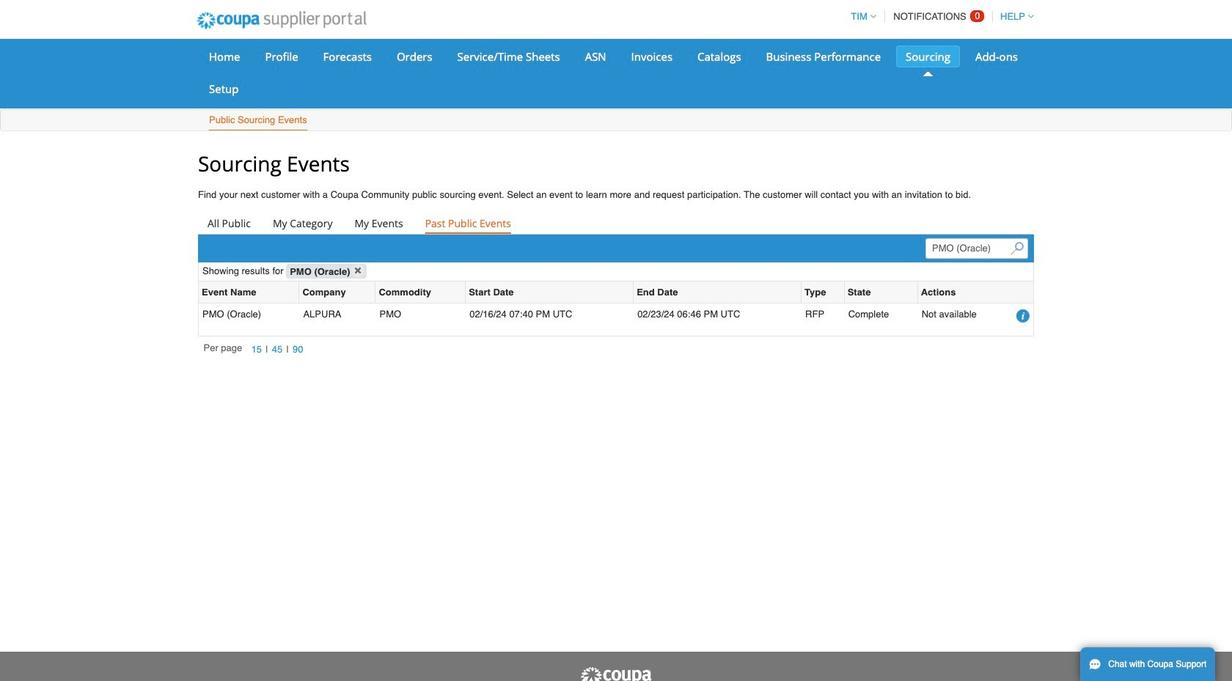 Task type: describe. For each thing, give the bounding box(es) containing it.
Search text field
[[926, 239, 1028, 259]]

1 vertical spatial navigation
[[204, 342, 307, 358]]

0 horizontal spatial coupa supplier portal image
[[187, 2, 376, 39]]

clear filter image
[[352, 264, 365, 278]]

search image
[[1010, 242, 1024, 255]]

0 vertical spatial navigation
[[844, 2, 1034, 31]]



Task type: locate. For each thing, give the bounding box(es) containing it.
1 vertical spatial coupa supplier portal image
[[579, 667, 653, 681]]

0 vertical spatial coupa supplier portal image
[[187, 2, 376, 39]]

navigation
[[844, 2, 1034, 31], [204, 342, 307, 358]]

0 horizontal spatial navigation
[[204, 342, 307, 358]]

tab list
[[198, 214, 1034, 234]]

1 horizontal spatial navigation
[[844, 2, 1034, 31]]

1 horizontal spatial coupa supplier portal image
[[579, 667, 653, 681]]

coupa supplier portal image
[[187, 2, 376, 39], [579, 667, 653, 681]]



Task type: vqa. For each thing, say whether or not it's contained in the screenshot.
the coupa supplier portal image to the top
yes



